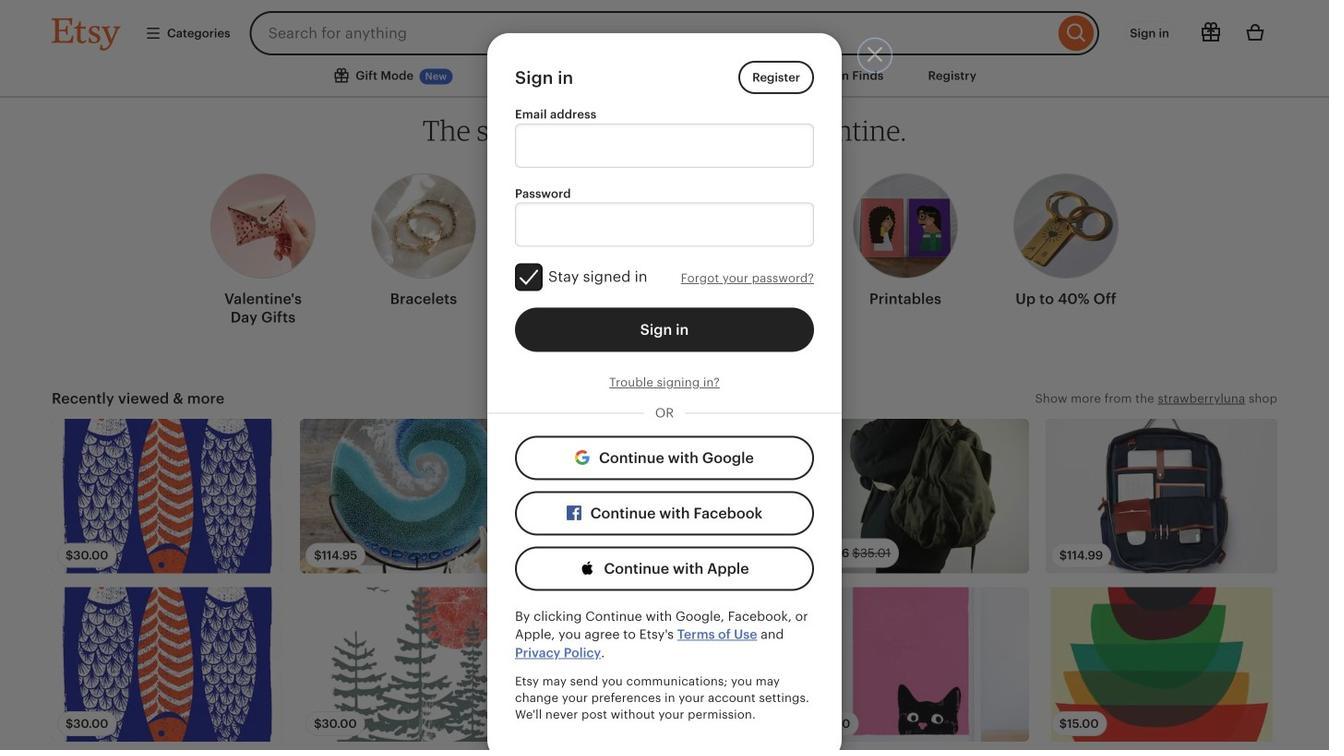 Task type: describe. For each thing, give the bounding box(es) containing it.
the modern day briefcase image
[[1046, 419, 1278, 574]]

something you need tag, something you want, you need, to wear, to read tags, christmas gift tags, want need wear read tags, set of 4 image
[[549, 419, 781, 574]]

giclee kitchen art print bowl stack - kitchen print - mid century modern inspired mod art print gift for cooks & chefs image
[[1046, 588, 1278, 742]]

screenprint winter cardinal art print - silkscreen wall art - snowy trees red bird and birch trees home decor image
[[549, 588, 781, 742]]

evergreen trees screenprint - art print silkscreen - red sun northwest forest poster woodland art print image
[[300, 588, 532, 742]]



Task type: vqa. For each thing, say whether or not it's contained in the screenshot.
giclee kitchen art print bowl stack - kitchen print - mid century modern inspired mod art print gift for cooks & chefs image
yes



Task type: locate. For each thing, give the bounding box(es) containing it.
small cat art print oh hai black cat print kitty wall art nursery print home office art wall decor image
[[797, 588, 1029, 742]]

basket with 0 items image
[[1244, 22, 1267, 44]]

None email field
[[515, 124, 814, 168]]

fused glass art panel round crashing ocean waves | rolling breaking wave sea blue glass | beach surf theme | unique birthday gifts image
[[300, 419, 532, 574]]

0 vertical spatial modern art screenprint scandinavian style  - 3 fish art print - indigo wall art - silkscreen modern print coastal kitchen art - three fish image
[[52, 419, 284, 574]]

every day canvas backpack,minimalist bag,luxury bag,large capacity image
[[797, 419, 1029, 574]]

1 modern art screenprint scandinavian style  - 3 fish art print - indigo wall art - silkscreen modern print coastal kitchen art - three fish image from the top
[[52, 419, 284, 574]]

modern art screenprint scandinavian style  - 3 fish art print - indigo wall art - silkscreen modern print coastal kitchen art - three fish image for 'fused glass art panel round crashing ocean waves | rolling breaking wave sea blue glass | beach surf theme | unique birthday gifts' image
[[52, 419, 284, 574]]

2 modern art screenprint scandinavian style  - 3 fish art print - indigo wall art - silkscreen modern print coastal kitchen art - three fish image from the top
[[52, 588, 284, 742]]

banner
[[18, 0, 1311, 55]]

modern art screenprint scandinavian style  - 3 fish art print - indigo wall art - silkscreen modern print coastal kitchen art - three fish image for "evergreen trees screenprint - art print silkscreen - red sun northwest forest poster woodland art print" image
[[52, 588, 284, 742]]

menu bar
[[0, 0, 1329, 98], [18, 55, 1311, 98]]

dialog
[[0, 0, 1329, 751]]

modern art screenprint scandinavian style  - 3 fish art print - indigo wall art - silkscreen modern print coastal kitchen art - three fish image
[[52, 419, 284, 574], [52, 588, 284, 742]]

None password field
[[515, 203, 814, 247]]

None search field
[[250, 11, 1100, 55]]

1 vertical spatial modern art screenprint scandinavian style  - 3 fish art print - indigo wall art - silkscreen modern print coastal kitchen art - three fish image
[[52, 588, 284, 742]]



